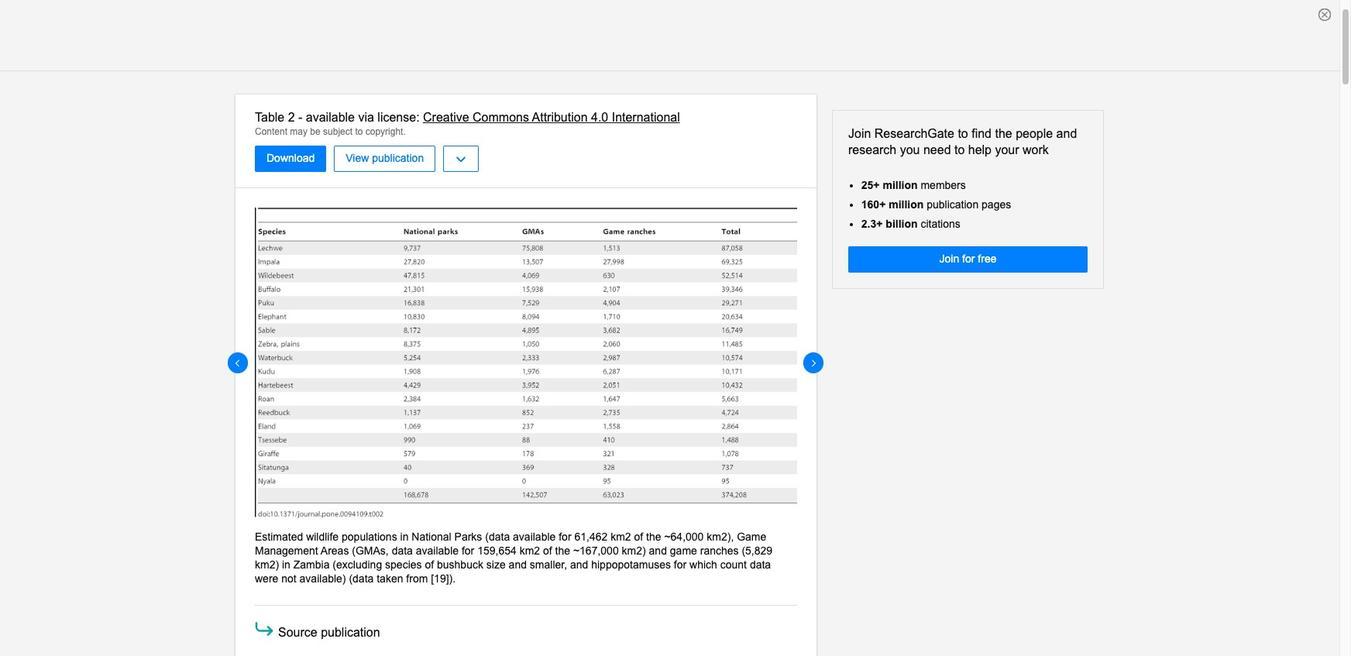 Task type: describe. For each thing, give the bounding box(es) containing it.
0 horizontal spatial in
[[282, 559, 291, 571]]

research
[[849, 143, 897, 156]]

join for free
[[940, 253, 997, 265]]

1 horizontal spatial km2)
[[622, 545, 646, 557]]

join for free link
[[849, 247, 1088, 273]]

download
[[267, 152, 315, 165]]

and inside join researchgate to find the people and research you need to help your work
[[1057, 127, 1078, 140]]

not
[[282, 573, 297, 585]]

size m image
[[253, 618, 276, 641]]

to left the 'help'
[[955, 143, 965, 156]]

to inside table 2 - available via license: creative commons attribution 4.0 international content may be subject to copyright.
[[355, 126, 363, 137]]

2 vertical spatial available
[[416, 545, 459, 557]]

and left game
[[649, 545, 667, 557]]

bushbuck
[[437, 559, 484, 571]]

km2),
[[707, 531, 734, 543]]

your
[[996, 143, 1020, 156]]

1 horizontal spatial of
[[543, 545, 552, 557]]

content
[[255, 126, 288, 137]]

copyright.
[[366, 126, 406, 137]]

available inside table 2 - available via license: creative commons attribution 4.0 international content may be subject to copyright.
[[306, 111, 355, 124]]

national
[[412, 531, 452, 543]]

for left free
[[963, 253, 975, 265]]

publication for view publication
[[372, 152, 424, 165]]

0 vertical spatial data
[[392, 545, 413, 557]]

from
[[406, 573, 428, 585]]

creative
[[423, 111, 469, 124]]

1 horizontal spatial the
[[646, 531, 662, 543]]

2
[[288, 111, 295, 124]]

for down parks
[[462, 545, 475, 557]]

1 vertical spatial km2)
[[255, 559, 279, 571]]

commons
[[473, 111, 529, 124]]

0 horizontal spatial (data
[[349, 573, 374, 585]]

size
[[487, 559, 506, 571]]

attribution
[[532, 111, 588, 124]]

-
[[298, 111, 303, 124]]

join for join researchgate to find the people and research you need to help your work
[[849, 127, 871, 140]]

available)
[[300, 573, 346, 585]]

join for join for free
[[940, 253, 960, 265]]

~167,000
[[573, 545, 619, 557]]

4.0
[[591, 111, 609, 124]]

need
[[924, 143, 951, 156]]

2.3+
[[862, 218, 883, 230]]

people
[[1016, 127, 1053, 140]]

free
[[978, 253, 997, 265]]

species
[[385, 559, 422, 571]]

source
[[278, 627, 318, 640]]

160+
[[862, 198, 886, 211]]

find
[[972, 127, 992, 140]]

view
[[346, 152, 369, 165]]

creative commons attribution 4.0 international link
[[423, 111, 680, 124]]

wildlife
[[306, 531, 339, 543]]

hippopotamuses
[[592, 559, 671, 571]]

to left find
[[958, 127, 969, 140]]

download link
[[255, 146, 326, 172]]

source publication
[[278, 627, 380, 640]]

25+
[[862, 179, 880, 191]]

game
[[670, 545, 697, 557]]

25+ million members 160+ million publication pages 2.3+ billion citations
[[862, 179, 1012, 230]]

and right size
[[509, 559, 527, 571]]

table
[[255, 111, 285, 124]]

subject
[[323, 126, 353, 137]]

(excluding
[[333, 559, 382, 571]]



Task type: locate. For each thing, give the bounding box(es) containing it.
159,654
[[478, 545, 517, 557]]

table 2 - available via license: creative commons attribution 4.0 international content may be subject to copyright.
[[255, 111, 680, 137]]

management
[[255, 545, 318, 557]]

2 horizontal spatial the
[[995, 127, 1013, 140]]

(data up 159,654
[[485, 531, 510, 543]]

1 vertical spatial of
[[543, 545, 552, 557]]

(gmas,
[[352, 545, 389, 557]]

[19]).
[[431, 573, 456, 585]]

1 horizontal spatial km2
[[611, 531, 631, 543]]

0 horizontal spatial of
[[425, 559, 434, 571]]

you
[[900, 143, 920, 156]]

1 vertical spatial join
[[940, 253, 960, 265]]

(data down (excluding
[[349, 573, 374, 585]]

to
[[355, 126, 363, 137], [958, 127, 969, 140], [955, 143, 965, 156]]

researchgate
[[875, 127, 955, 140]]

1 vertical spatial (data
[[349, 573, 374, 585]]

2 vertical spatial of
[[425, 559, 434, 571]]

km2) up hippopotamuses
[[622, 545, 646, 557]]

zambia
[[294, 559, 330, 571]]

international
[[612, 111, 680, 124]]

1 vertical spatial available
[[513, 531, 556, 543]]

in
[[400, 531, 409, 543], [282, 559, 291, 571]]

of up from
[[425, 559, 434, 571]]

2 vertical spatial the
[[555, 545, 570, 557]]

of
[[634, 531, 643, 543], [543, 545, 552, 557], [425, 559, 434, 571]]

0 vertical spatial join
[[849, 127, 871, 140]]

the inside join researchgate to find the people and research you need to help your work
[[995, 127, 1013, 140]]

available down 'national'
[[416, 545, 459, 557]]

to down via
[[355, 126, 363, 137]]

0 vertical spatial in
[[400, 531, 409, 543]]

2 horizontal spatial of
[[634, 531, 643, 543]]

0 horizontal spatial km2)
[[255, 559, 279, 571]]

1 horizontal spatial join
[[940, 253, 960, 265]]

data up species
[[392, 545, 413, 557]]

available
[[306, 111, 355, 124], [513, 531, 556, 543], [416, 545, 459, 557]]

main content containing table 2
[[0, 95, 1340, 656]]

join up research
[[849, 127, 871, 140]]

1 horizontal spatial available
[[416, 545, 459, 557]]

data down (5,829
[[750, 559, 771, 571]]

km2)
[[622, 545, 646, 557], [255, 559, 279, 571]]

citations
[[921, 218, 961, 230]]

be
[[310, 126, 321, 137]]

0 vertical spatial km2)
[[622, 545, 646, 557]]

0 vertical spatial million
[[883, 179, 918, 191]]

2 vertical spatial publication
[[321, 627, 380, 640]]

in down management
[[282, 559, 291, 571]]

km2 up ~167,000
[[611, 531, 631, 543]]

ranches
[[700, 545, 739, 557]]

billion
[[886, 218, 918, 230]]

million
[[883, 179, 918, 191], [889, 198, 924, 211]]

0 horizontal spatial available
[[306, 111, 355, 124]]

and
[[1057, 127, 1078, 140], [649, 545, 667, 557], [509, 559, 527, 571], [570, 559, 589, 571]]

km2 up "smaller,"
[[520, 545, 540, 557]]

license:
[[378, 111, 420, 124]]

0 horizontal spatial join
[[849, 127, 871, 140]]

2 horizontal spatial available
[[513, 531, 556, 543]]

for left 61,462
[[559, 531, 572, 543]]

may
[[290, 126, 308, 137]]

estimated wildlife populations in national parks (data available for 61,462 km2 of the ~64,000 km2), game management areas (gmas, data available for 159,654 km2 of the ~167,000 km2) and game ranches (5,829 km2) in zambia (excluding species of bushbuck size and smaller, and hippopotamuses for which count data were not available) (data taken from [19]).
[[255, 531, 773, 585]]

0 horizontal spatial data
[[392, 545, 413, 557]]

1 vertical spatial in
[[282, 559, 291, 571]]

parks
[[455, 531, 482, 543]]

smaller,
[[530, 559, 567, 571]]

0 vertical spatial of
[[634, 531, 643, 543]]

the
[[995, 127, 1013, 140], [646, 531, 662, 543], [555, 545, 570, 557]]

for
[[963, 253, 975, 265], [559, 531, 572, 543], [462, 545, 475, 557], [674, 559, 687, 571]]

available up "smaller,"
[[513, 531, 556, 543]]

km2
[[611, 531, 631, 543], [520, 545, 540, 557]]

areas
[[321, 545, 349, 557]]

61,462
[[575, 531, 608, 543]]

taken
[[377, 573, 403, 585]]

publication down copyright.
[[372, 152, 424, 165]]

game
[[737, 531, 767, 543]]

0 vertical spatial km2
[[611, 531, 631, 543]]

publication down members
[[927, 198, 979, 211]]

join inside join researchgate to find the people and research you need to help your work
[[849, 127, 871, 140]]

the up your
[[995, 127, 1013, 140]]

1 vertical spatial million
[[889, 198, 924, 211]]

publication inside 25+ million members 160+ million publication pages 2.3+ billion citations
[[927, 198, 979, 211]]

of up hippopotamuses
[[634, 531, 643, 543]]

count
[[721, 559, 747, 571]]

estimated
[[255, 531, 303, 543]]

estimated wildlife populations in national parks (data available for 61,462 km2 of the ~64,000 km2), game management areas (gmas, data available for 159,654 km2 of the ~167,000 km2) and game ranches (5,829 km2) in zambia (excluding species of bushbuck size and smaller, and hippopotamuses for which count data were not available) (data taken from [19]). image
[[255, 208, 798, 518]]

data
[[392, 545, 413, 557], [750, 559, 771, 571]]

1 vertical spatial the
[[646, 531, 662, 543]]

0 vertical spatial available
[[306, 111, 355, 124]]

view publication
[[346, 152, 424, 165]]

0 vertical spatial (data
[[485, 531, 510, 543]]

join researchgate to find the people and research you need to help your work
[[849, 127, 1078, 156]]

populations
[[342, 531, 397, 543]]

join
[[849, 127, 871, 140], [940, 253, 960, 265]]

which
[[690, 559, 718, 571]]

of up "smaller,"
[[543, 545, 552, 557]]

in left 'national'
[[400, 531, 409, 543]]

(5,829
[[742, 545, 773, 557]]

~64,000
[[665, 531, 704, 543]]

main content
[[0, 95, 1340, 656]]

publication right source
[[321, 627, 380, 640]]

and right the people
[[1057, 127, 1078, 140]]

available up subject
[[306, 111, 355, 124]]

0 vertical spatial publication
[[372, 152, 424, 165]]

(data
[[485, 531, 510, 543], [349, 573, 374, 585]]

via
[[358, 111, 374, 124]]

publication for source publication
[[321, 627, 380, 640]]

the left ~64,000
[[646, 531, 662, 543]]

join down citations
[[940, 253, 960, 265]]

0 horizontal spatial the
[[555, 545, 570, 557]]

for down game
[[674, 559, 687, 571]]

pages
[[982, 198, 1012, 211]]

1 vertical spatial data
[[750, 559, 771, 571]]

km2) up the were
[[255, 559, 279, 571]]

1 vertical spatial publication
[[927, 198, 979, 211]]

0 vertical spatial the
[[995, 127, 1013, 140]]

million up billion
[[889, 198, 924, 211]]

publication
[[372, 152, 424, 165], [927, 198, 979, 211], [321, 627, 380, 640]]

were
[[255, 573, 279, 585]]

1 horizontal spatial (data
[[485, 531, 510, 543]]

the up "smaller,"
[[555, 545, 570, 557]]

million right the 25+
[[883, 179, 918, 191]]

members
[[921, 179, 966, 191]]

work
[[1023, 143, 1049, 156]]

0 horizontal spatial km2
[[520, 545, 540, 557]]

help
[[969, 143, 992, 156]]

1 vertical spatial km2
[[520, 545, 540, 557]]

1 horizontal spatial data
[[750, 559, 771, 571]]

view publication link
[[334, 146, 436, 172]]

and down ~167,000
[[570, 559, 589, 571]]

1 horizontal spatial in
[[400, 531, 409, 543]]



Task type: vqa. For each thing, say whether or not it's contained in the screenshot.
game at bottom
yes



